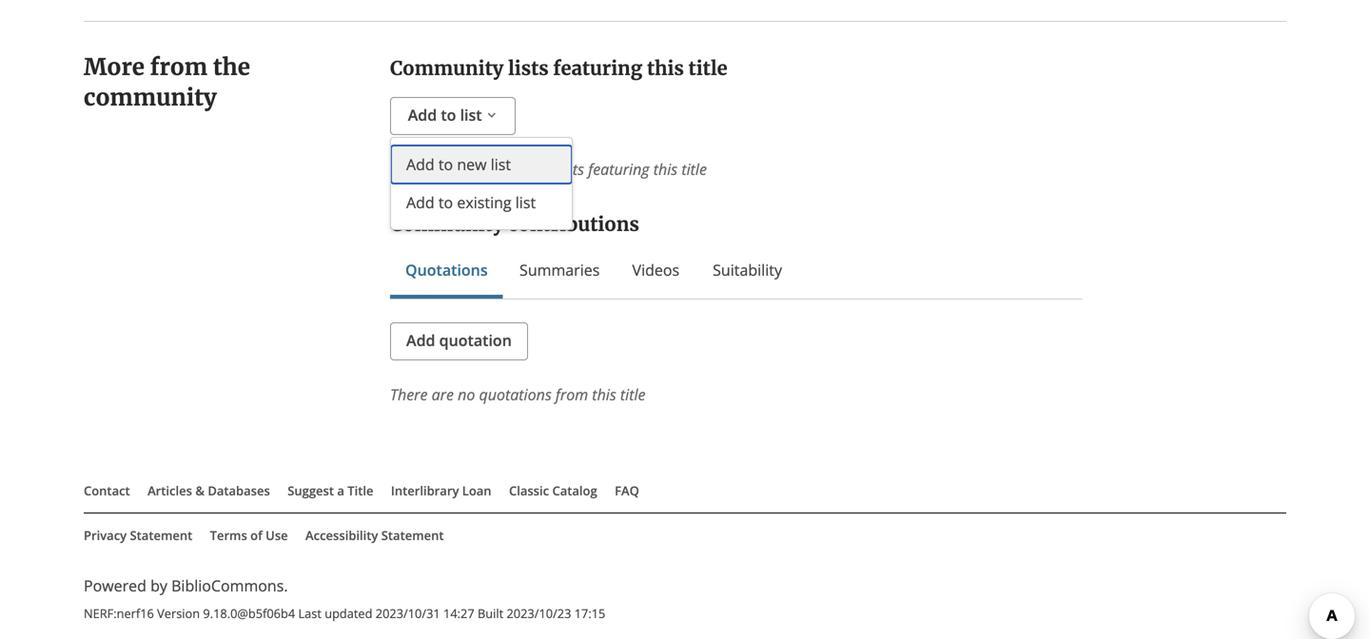 Task type: describe. For each thing, give the bounding box(es) containing it.
add quotation
[[406, 330, 512, 351]]

use
[[266, 527, 288, 544]]

of
[[250, 527, 262, 544]]

suggest a title link
[[288, 482, 373, 499]]

suggest
[[288, 482, 334, 499]]

accessibility statement
[[305, 527, 444, 544]]

0 vertical spatial this
[[647, 57, 684, 80]]

privacy statement link
[[84, 527, 192, 544]]

there for there are no community lists featuring this title
[[390, 159, 428, 179]]

accessibility
[[305, 527, 378, 544]]

to for list
[[441, 105, 456, 125]]

summaries button
[[518, 259, 601, 282]]

a
[[337, 482, 344, 499]]

no for community
[[458, 159, 475, 179]]

quotations
[[405, 260, 488, 280]]

17:15
[[574, 606, 605, 622]]

svg chevron down image
[[484, 106, 499, 125]]

version
[[157, 606, 200, 622]]

last
[[298, 606, 322, 622]]

list for existing
[[515, 192, 536, 213]]

bibliocommons.
[[171, 576, 288, 596]]

quotations button
[[405, 259, 488, 282]]

quotations
[[479, 384, 552, 405]]

community for are
[[479, 159, 554, 179]]

interlibrary loan link
[[391, 482, 491, 499]]

2 vertical spatial title
[[620, 384, 646, 405]]

built
[[478, 606, 503, 622]]

2023/10/23
[[507, 606, 571, 622]]

classic
[[509, 482, 549, 499]]

powered
[[84, 576, 146, 596]]

&
[[195, 482, 205, 499]]

9.18.0@b5f06b4
[[203, 606, 295, 622]]

contact
[[84, 482, 130, 499]]

summaries
[[520, 260, 600, 280]]

to for existing
[[438, 192, 453, 213]]

add to existing list button
[[391, 184, 572, 222]]

databases
[[208, 482, 270, 499]]

0 vertical spatial lists
[[508, 57, 549, 80]]

0 vertical spatial title
[[688, 57, 727, 80]]

add for add to existing list
[[406, 192, 435, 213]]

contact link
[[84, 482, 130, 499]]

add to new list
[[406, 154, 511, 175]]

add for add quotation
[[406, 330, 435, 351]]

title
[[348, 482, 373, 499]]

list inside popup button
[[460, 105, 482, 125]]

1 horizontal spatial from
[[556, 384, 588, 405]]

faq link
[[615, 482, 639, 499]]

privacy statement
[[84, 527, 192, 544]]

1 horizontal spatial lists
[[558, 159, 584, 179]]

suggest a title
[[288, 482, 373, 499]]

updated
[[325, 606, 372, 622]]

nerf16
[[117, 606, 154, 622]]

statement for privacy statement
[[130, 527, 192, 544]]

existing
[[457, 192, 511, 213]]

powered by bibliocommons. nerf: nerf16 version 9.18.0@b5f06b4 last updated 2023/10/31 14:27 built 2023/10/23 17:15
[[84, 576, 605, 622]]



Task type: locate. For each thing, give the bounding box(es) containing it.
suitability
[[713, 260, 782, 280]]

add left quotation
[[406, 330, 435, 351]]

add
[[408, 105, 437, 125], [406, 154, 435, 175], [406, 192, 435, 213], [406, 330, 435, 351]]

lists up add to list popup button
[[508, 57, 549, 80]]

add up add to new list
[[408, 105, 437, 125]]

there down 'add quotation' button on the left bottom
[[390, 384, 428, 405]]

are
[[432, 159, 454, 179], [432, 384, 454, 405]]

2 no from the top
[[458, 384, 475, 405]]

2 horizontal spatial list
[[515, 192, 536, 213]]

to inside popup button
[[441, 105, 456, 125]]

community for from
[[84, 83, 217, 112]]

terms of use
[[210, 527, 288, 544]]

title
[[688, 57, 727, 80], [682, 159, 707, 179], [620, 384, 646, 405]]

there are no community lists featuring this title
[[390, 159, 707, 179]]

contributions
[[508, 213, 639, 236]]

1 community from the top
[[390, 57, 504, 80]]

add to list
[[408, 105, 482, 125]]

1 vertical spatial title
[[682, 159, 707, 179]]

no up add to existing list at top
[[458, 159, 475, 179]]

0 vertical spatial are
[[432, 159, 454, 179]]

there
[[390, 159, 428, 179], [390, 384, 428, 405]]

1 vertical spatial community
[[390, 213, 504, 236]]

this
[[647, 57, 684, 80], [653, 159, 678, 179], [592, 384, 616, 405]]

14:27
[[443, 606, 474, 622]]

list left svg chevron down icon
[[460, 105, 482, 125]]

community
[[84, 83, 217, 112], [479, 159, 554, 179]]

privacy
[[84, 527, 127, 544]]

community up existing
[[479, 159, 554, 179]]

0 vertical spatial community
[[84, 83, 217, 112]]

community for community lists featuring this title
[[390, 57, 504, 80]]

articles
[[148, 482, 192, 499]]

featuring
[[553, 57, 642, 80], [588, 159, 649, 179]]

by
[[150, 576, 167, 596]]

there are no quotations from this title
[[390, 384, 646, 405]]

no
[[458, 159, 475, 179], [458, 384, 475, 405]]

2 there from the top
[[390, 384, 428, 405]]

add quotation button
[[390, 323, 528, 361]]

0 horizontal spatial list
[[460, 105, 482, 125]]

2 vertical spatial to
[[438, 192, 453, 213]]

0 horizontal spatial from
[[150, 53, 208, 81]]

are for quotations
[[432, 384, 454, 405]]

0 vertical spatial from
[[150, 53, 208, 81]]

2 community from the top
[[390, 213, 504, 236]]

1 vertical spatial from
[[556, 384, 588, 405]]

no for quotations
[[458, 384, 475, 405]]

community up the add to list
[[390, 57, 504, 80]]

faq
[[615, 482, 639, 499]]

1 vertical spatial this
[[653, 159, 678, 179]]

to
[[441, 105, 456, 125], [438, 154, 453, 175], [438, 192, 453, 213]]

community for community contributions
[[390, 213, 504, 236]]

0 vertical spatial there
[[390, 159, 428, 179]]

are left new
[[432, 159, 454, 179]]

lists up contributions at left
[[558, 159, 584, 179]]

quotation
[[439, 330, 512, 351]]

add for add to new list
[[406, 154, 435, 175]]

from inside more from the community
[[150, 53, 208, 81]]

1 vertical spatial no
[[458, 384, 475, 405]]

1 vertical spatial list
[[491, 154, 511, 175]]

community inside more from the community
[[84, 83, 217, 112]]

1 vertical spatial lists
[[558, 159, 584, 179]]

add to list button
[[390, 97, 516, 135]]

statement down interlibrary
[[381, 527, 444, 544]]

from right quotations
[[556, 384, 588, 405]]

add left new
[[406, 154, 435, 175]]

2 are from the top
[[432, 384, 454, 405]]

list down there are no community lists featuring this title
[[515, 192, 536, 213]]

there left new
[[390, 159, 428, 179]]

list right new
[[491, 154, 511, 175]]

statement down articles on the left bottom
[[130, 527, 192, 544]]

the
[[213, 53, 250, 81]]

0 vertical spatial to
[[441, 105, 456, 125]]

1 vertical spatial to
[[438, 154, 453, 175]]

2 statement from the left
[[381, 527, 444, 544]]

nerf:
[[84, 606, 117, 622]]

more
[[84, 53, 145, 81]]

community up quotations
[[390, 213, 504, 236]]

0 horizontal spatial community
[[84, 83, 217, 112]]

0 horizontal spatial statement
[[130, 527, 192, 544]]

add to existing list
[[406, 192, 536, 213]]

0 vertical spatial community
[[390, 57, 504, 80]]

to left svg chevron down icon
[[441, 105, 456, 125]]

1 no from the top
[[458, 159, 475, 179]]

to left new
[[438, 154, 453, 175]]

add inside popup button
[[408, 105, 437, 125]]

community contributions
[[390, 213, 639, 236]]

list
[[460, 105, 482, 125], [491, 154, 511, 175], [515, 192, 536, 213]]

1 vertical spatial are
[[432, 384, 454, 405]]

no left quotations
[[458, 384, 475, 405]]

1 horizontal spatial list
[[491, 154, 511, 175]]

add for add to list
[[408, 105, 437, 125]]

from
[[150, 53, 208, 81], [556, 384, 588, 405]]

to for new
[[438, 154, 453, 175]]

to left existing
[[438, 192, 453, 213]]

add to new list button
[[391, 146, 572, 184]]

0 vertical spatial featuring
[[553, 57, 642, 80]]

1 vertical spatial featuring
[[588, 159, 649, 179]]

2023/10/31
[[376, 606, 440, 622]]

2 vertical spatial list
[[515, 192, 536, 213]]

from left the
[[150, 53, 208, 81]]

videos button
[[632, 259, 680, 282]]

lists
[[508, 57, 549, 80], [558, 159, 584, 179]]

community lists featuring this title
[[390, 57, 727, 80]]

videos
[[632, 260, 679, 280]]

classic catalog link
[[509, 482, 597, 499]]

statement for accessibility statement
[[381, 527, 444, 544]]

new
[[457, 154, 487, 175]]

terms of use link
[[210, 527, 288, 544]]

are for community
[[432, 159, 454, 179]]

more from the community
[[84, 53, 250, 112]]

terms
[[210, 527, 247, 544]]

0 vertical spatial list
[[460, 105, 482, 125]]

classic catalog
[[509, 482, 597, 499]]

suitability button
[[711, 259, 784, 282]]

1 statement from the left
[[130, 527, 192, 544]]

articles & databases link
[[148, 482, 270, 499]]

1 are from the top
[[432, 159, 454, 179]]

1 there from the top
[[390, 159, 428, 179]]

list for new
[[491, 154, 511, 175]]

statement
[[130, 527, 192, 544], [381, 527, 444, 544]]

articles & databases
[[148, 482, 270, 499]]

1 vertical spatial community
[[479, 159, 554, 179]]

interlibrary loan
[[391, 482, 491, 499]]

are down 'add quotation' button on the left bottom
[[432, 384, 454, 405]]

loan
[[462, 482, 491, 499]]

community down more
[[84, 83, 217, 112]]

community
[[390, 57, 504, 80], [390, 213, 504, 236]]

catalog
[[552, 482, 597, 499]]

1 horizontal spatial statement
[[381, 527, 444, 544]]

1 horizontal spatial community
[[479, 159, 554, 179]]

there for there are no quotations from this title
[[390, 384, 428, 405]]

interlibrary
[[391, 482, 459, 499]]

0 vertical spatial no
[[458, 159, 475, 179]]

0 horizontal spatial lists
[[508, 57, 549, 80]]

accessibility statement link
[[305, 527, 444, 544]]

2 vertical spatial this
[[592, 384, 616, 405]]

1 vertical spatial there
[[390, 384, 428, 405]]

add down add to new list
[[406, 192, 435, 213]]



Task type: vqa. For each thing, say whether or not it's contained in the screenshot.
the Powered by BiblioCommons. NERF: nerf16 Version 9.18.0@b5f06b4 Last updated 2023/10/31 14:27 Built 2023/10/23 17:15
yes



